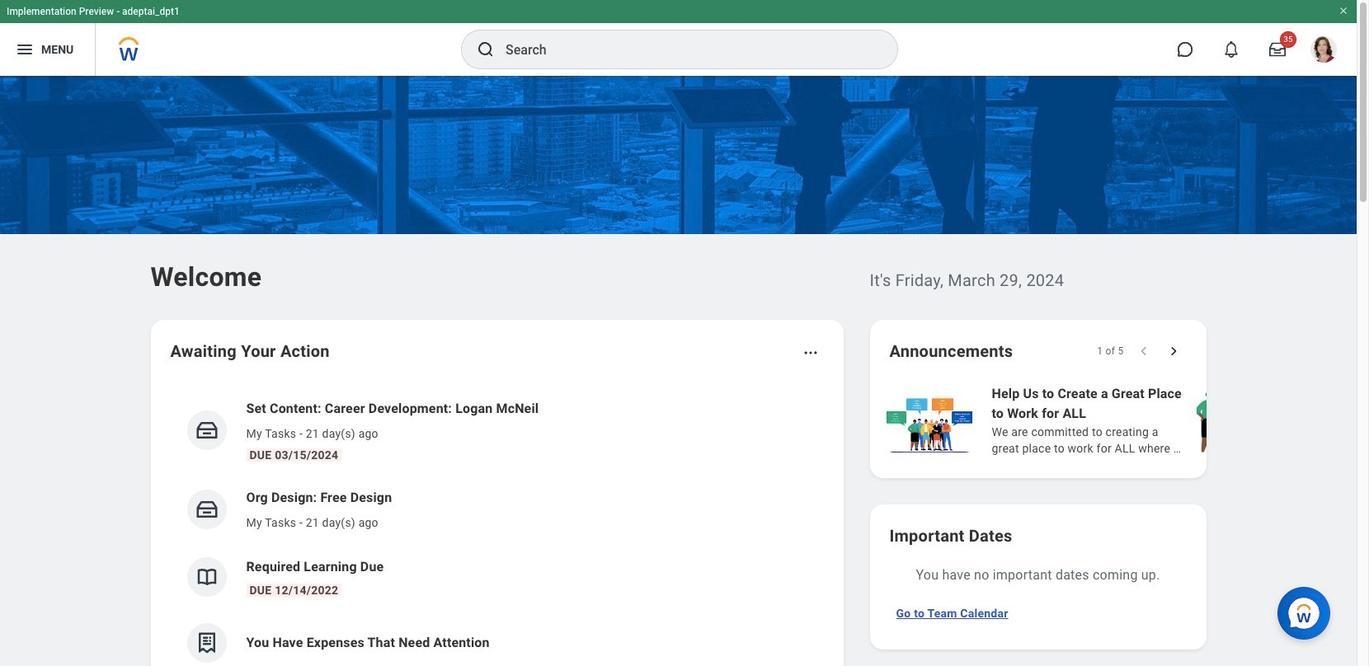 Task type: locate. For each thing, give the bounding box(es) containing it.
profile logan mcneil image
[[1311, 36, 1337, 66]]

chevron left small image
[[1135, 343, 1152, 360]]

list
[[883, 383, 1369, 459], [170, 386, 824, 666]]

1 horizontal spatial list
[[883, 383, 1369, 459]]

notifications large image
[[1223, 41, 1240, 58]]

status
[[1097, 345, 1124, 358]]

inbox image
[[194, 418, 219, 443]]

main content
[[0, 76, 1369, 666]]

search image
[[476, 40, 496, 59]]

Search Workday  search field
[[506, 31, 864, 68]]

banner
[[0, 0, 1357, 76]]



Task type: vqa. For each thing, say whether or not it's contained in the screenshot.
"main content"
yes



Task type: describe. For each thing, give the bounding box(es) containing it.
justify image
[[15, 40, 35, 59]]

related actions image
[[802, 345, 819, 361]]

0 horizontal spatial list
[[170, 386, 824, 666]]

book open image
[[194, 565, 219, 590]]

chevron right small image
[[1165, 343, 1182, 360]]

inbox large image
[[1269, 41, 1286, 58]]

close environment banner image
[[1339, 6, 1349, 16]]

inbox image
[[194, 497, 219, 522]]

dashboard expenses image
[[194, 631, 219, 656]]



